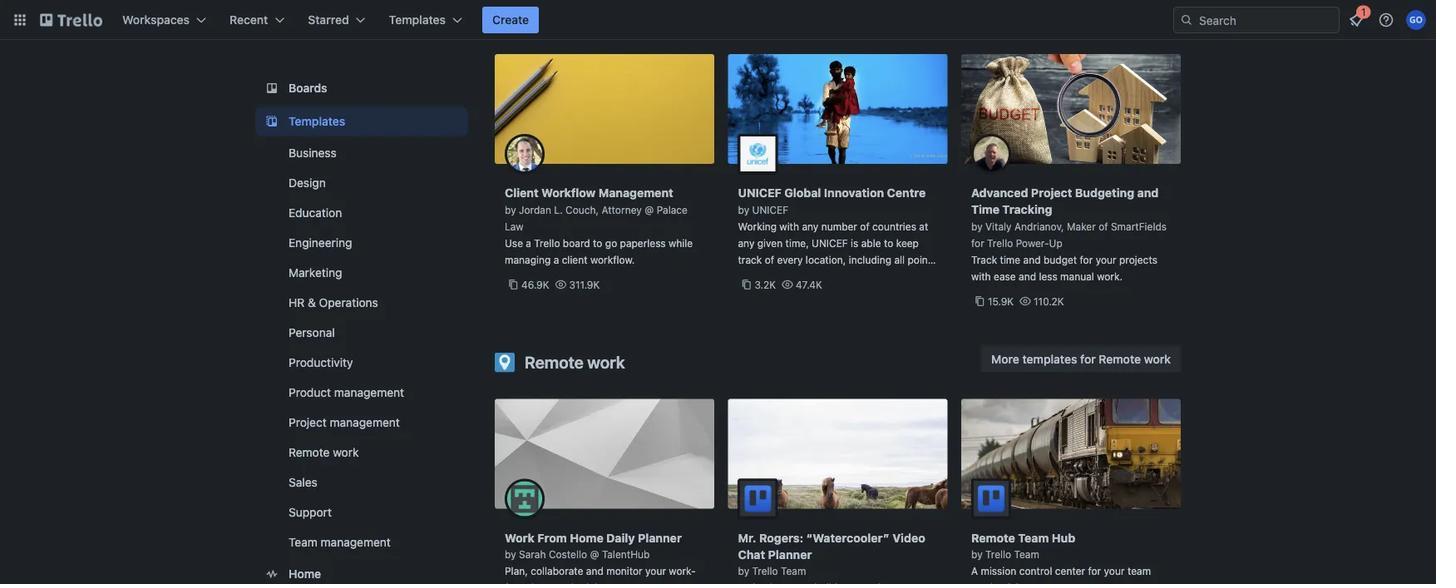 Task type: vqa. For each thing, say whether or not it's contained in the screenshot.


Task type: locate. For each thing, give the bounding box(es) containing it.
recent
[[230, 13, 268, 27]]

ease
[[994, 270, 1017, 282]]

@ inside the work from home daily planner by sarah costello @ talenthub plan, collaborate and monitor your work- from-home schedule.
[[590, 549, 600, 560]]

client
[[562, 254, 588, 265]]

@ inside client workflow management by jordan l. couch, attorney @ palace law use a trello board to go paperless while managing a client workflow.
[[645, 204, 654, 216]]

templates right starred "dropdown button"
[[389, 13, 446, 27]]

with up time,
[[780, 220, 800, 232]]

all
[[895, 254, 905, 265]]

1 horizontal spatial home
[[570, 531, 604, 545]]

and up schedule.
[[586, 565, 604, 577]]

1 horizontal spatial @
[[645, 204, 654, 216]]

of down "given"
[[765, 254, 775, 265]]

0 horizontal spatial with
[[780, 220, 800, 232]]

planner
[[638, 531, 682, 545], [769, 547, 812, 561]]

1 to from the left
[[593, 237, 603, 249]]

by inside client workflow management by jordan l. couch, attorney @ palace law use a trello board to go paperless while managing a client workflow.
[[505, 204, 516, 216]]

0 horizontal spatial @
[[590, 549, 600, 560]]

0 vertical spatial templates
[[389, 13, 446, 27]]

l.
[[554, 204, 563, 216]]

keep
[[897, 237, 919, 249]]

planner down rogers:
[[769, 547, 812, 561]]

engineering link
[[255, 230, 468, 256]]

remote right remote work icon
[[525, 352, 584, 372]]

gary orlando (garyorlando) image
[[1407, 10, 1427, 30]]

trello inside unicef global innovation centre by unicef working with any number of countries at any given time, unicef is able to keep track of every location, including all points of contact and every important document, on dedicated trello boards.
[[803, 287, 829, 299]]

your left team at the right
[[1105, 565, 1125, 577]]

starred button
[[298, 7, 376, 33]]

remote inside remote team hub by trello team a mission control center for your team productivity.
[[972, 531, 1016, 545]]

for right templates
[[1081, 352, 1096, 366]]

@ for home
[[590, 549, 600, 560]]

a
[[526, 237, 532, 249], [554, 254, 559, 265]]

2 vertical spatial management
[[321, 535, 391, 549]]

from-
[[505, 582, 532, 584]]

by down 'time'
[[972, 220, 983, 232]]

management down productivity link
[[334, 386, 404, 399]]

remote team hub by trello team a mission control center for your team productivity.
[[972, 531, 1152, 584]]

team
[[1128, 565, 1152, 577]]

management up home link
[[321, 535, 391, 549]]

0 vertical spatial planner
[[638, 531, 682, 545]]

smartfields
[[1112, 220, 1167, 232]]

and up dedicated
[[789, 270, 807, 282]]

home image
[[262, 564, 282, 584]]

sarah
[[519, 549, 546, 560]]

management
[[599, 186, 674, 200]]

to inside unicef global innovation centre by unicef working with any number of countries at any given time, unicef is able to keep track of every location, including all points of contact and every important document, on dedicated trello boards.
[[884, 237, 894, 249]]

home up costello
[[570, 531, 604, 545]]

@ down management
[[645, 204, 654, 216]]

1 horizontal spatial with
[[972, 270, 992, 282]]

by inside advanced project budgeting and time tracking by vitaly andrianov, maker of smartfields for trello power-up track time and budget for your projects with ease and less manual work.
[[972, 220, 983, 232]]

productivity.
[[972, 582, 1030, 584]]

1 vertical spatial with
[[972, 270, 992, 282]]

remote work down project management
[[289, 446, 359, 459]]

is
[[851, 237, 859, 249]]

important
[[838, 270, 884, 282]]

planner inside the work from home daily planner by sarah costello @ talenthub plan, collaborate and monitor your work- from-home schedule.
[[638, 531, 682, 545]]

attorney
[[602, 204, 642, 216]]

and inside unicef global innovation centre by unicef working with any number of countries at any given time, unicef is able to keep track of every location, including all points of contact and every important document, on dedicated trello boards.
[[789, 270, 807, 282]]

your left work-
[[646, 565, 666, 577]]

video
[[893, 531, 926, 545]]

and left less
[[1019, 270, 1037, 282]]

starred
[[308, 13, 349, 27]]

0 vertical spatial any
[[802, 220, 819, 232]]

2 horizontal spatial work
[[1145, 352, 1172, 366]]

0 horizontal spatial every
[[778, 254, 803, 265]]

to right able
[[884, 237, 894, 249]]

by inside unicef global innovation centre by unicef working with any number of countries at any given time, unicef is able to keep track of every location, including all points of contact and every important document, on dedicated trello boards.
[[738, 204, 750, 216]]

for up track
[[972, 237, 985, 249]]

product management
[[289, 386, 404, 399]]

any up time,
[[802, 220, 819, 232]]

1 horizontal spatial to
[[884, 237, 894, 249]]

trello left boards.
[[803, 287, 829, 299]]

every down location,
[[810, 270, 835, 282]]

project up tracking
[[1032, 186, 1073, 200]]

vitaly
[[986, 220, 1012, 232]]

management for product management
[[334, 386, 404, 399]]

1 vertical spatial every
[[810, 270, 835, 282]]

0 vertical spatial with
[[780, 220, 800, 232]]

hr & operations link
[[255, 290, 468, 316]]

search image
[[1181, 13, 1194, 27]]

1 vertical spatial templates
[[289, 114, 346, 128]]

unicef image
[[738, 134, 778, 174]]

by down chat
[[738, 565, 750, 577]]

team left 'hub'
[[1019, 531, 1050, 545]]

templates button
[[379, 7, 473, 33]]

0 horizontal spatial project
[[289, 416, 327, 429]]

work.
[[1098, 270, 1123, 282]]

remote up mission
[[972, 531, 1016, 545]]

1 vertical spatial @
[[590, 549, 600, 560]]

countries
[[873, 220, 917, 232]]

a right the use
[[526, 237, 532, 249]]

every down time,
[[778, 254, 803, 265]]

1 vertical spatial any
[[738, 237, 755, 249]]

trello up 'managing'
[[534, 237, 560, 249]]

remote work link
[[255, 439, 468, 466]]

110.2k
[[1034, 295, 1065, 307]]

primary element
[[0, 0, 1437, 40]]

1 vertical spatial management
[[330, 416, 400, 429]]

0 vertical spatial management
[[334, 386, 404, 399]]

chat
[[738, 547, 766, 561]]

by inside mr. rogers: "watercooler" video chat planner by trello team
[[738, 565, 750, 577]]

time
[[972, 203, 1000, 216]]

0 horizontal spatial to
[[593, 237, 603, 249]]

innovation
[[824, 186, 885, 200]]

0 horizontal spatial home
[[289, 567, 321, 581]]

management down product management link
[[330, 416, 400, 429]]

3.2k
[[755, 279, 776, 290]]

trello down vitaly
[[988, 237, 1014, 249]]

any up track
[[738, 237, 755, 249]]

business
[[289, 146, 337, 160]]

by up working
[[738, 204, 750, 216]]

templates up business
[[289, 114, 346, 128]]

of inside advanced project budgeting and time tracking by vitaly andrianov, maker of smartfields for trello power-up track time and budget for your projects with ease and less manual work.
[[1099, 220, 1109, 232]]

of up on
[[738, 270, 748, 282]]

team down rogers:
[[781, 565, 807, 577]]

recent button
[[220, 7, 295, 33]]

for up manual
[[1080, 254, 1094, 265]]

to
[[593, 237, 603, 249], [884, 237, 894, 249]]

by inside remote team hub by trello team a mission control center for your team productivity.
[[972, 549, 983, 560]]

2 vertical spatial unicef
[[812, 237, 848, 249]]

contact
[[751, 270, 787, 282]]

remote up sales
[[289, 446, 330, 459]]

law
[[505, 220, 524, 232]]

for right center
[[1089, 565, 1102, 577]]

to left go
[[593, 237, 603, 249]]

workspaces
[[122, 13, 190, 27]]

@ right costello
[[590, 549, 600, 560]]

of right the maker
[[1099, 220, 1109, 232]]

1 vertical spatial planner
[[769, 547, 812, 561]]

1 horizontal spatial every
[[810, 270, 835, 282]]

schedule.
[[561, 582, 606, 584]]

team down support
[[289, 535, 318, 549]]

@ for management
[[645, 204, 654, 216]]

1 horizontal spatial work
[[588, 352, 625, 372]]

management inside "link"
[[321, 535, 391, 549]]

0 horizontal spatial a
[[526, 237, 532, 249]]

trello inside mr. rogers: "watercooler" video chat planner by trello team
[[753, 565, 779, 577]]

remote right templates
[[1099, 352, 1142, 366]]

a left "client"
[[554, 254, 559, 265]]

by up law
[[505, 204, 516, 216]]

by
[[505, 204, 516, 216], [738, 204, 750, 216], [972, 220, 983, 232], [505, 549, 516, 560], [972, 549, 983, 560], [738, 565, 750, 577]]

centre
[[888, 186, 926, 200]]

productivity link
[[255, 349, 468, 376]]

0 horizontal spatial work
[[333, 446, 359, 459]]

1 horizontal spatial project
[[1032, 186, 1073, 200]]

planner inside mr. rogers: "watercooler" video chat planner by trello team
[[769, 547, 812, 561]]

home
[[570, 531, 604, 545], [289, 567, 321, 581]]

client workflow management by jordan l. couch, attorney @ palace law use a trello board to go paperless while managing a client workflow.
[[505, 186, 693, 265]]

templates
[[389, 13, 446, 27], [289, 114, 346, 128]]

boards.
[[831, 287, 867, 299]]

vitaly andrianov, maker of smartfields for trello power-up image
[[972, 134, 1012, 174]]

home right "home" image
[[289, 567, 321, 581]]

support link
[[255, 499, 468, 526]]

for inside remote team hub by trello team a mission control center for your team productivity.
[[1089, 565, 1102, 577]]

work
[[505, 531, 535, 545]]

0 vertical spatial home
[[570, 531, 604, 545]]

with down track
[[972, 270, 992, 282]]

0 vertical spatial project
[[1032, 186, 1073, 200]]

to inside client workflow management by jordan l. couch, attorney @ palace law use a trello board to go paperless while managing a client workflow.
[[593, 237, 603, 249]]

work inside remote work link
[[333, 446, 359, 459]]

remote work
[[525, 352, 625, 372], [289, 446, 359, 459]]

team up control
[[1015, 549, 1040, 560]]

remote work right remote work icon
[[525, 352, 625, 372]]

hr
[[289, 296, 305, 310]]

by up plan,
[[505, 549, 516, 560]]

trello up mission
[[986, 549, 1012, 560]]

trello team image
[[972, 479, 1012, 519]]

0 horizontal spatial any
[[738, 237, 755, 249]]

1 horizontal spatial a
[[554, 254, 559, 265]]

2 to from the left
[[884, 237, 894, 249]]

product
[[289, 386, 331, 399]]

create button
[[483, 7, 539, 33]]

311.9k
[[569, 279, 600, 290]]

remote work icon image
[[495, 352, 515, 372]]

planner up talenthub
[[638, 531, 682, 545]]

by inside the work from home daily planner by sarah costello @ talenthub plan, collaborate and monitor your work- from-home schedule.
[[505, 549, 516, 560]]

project down product at left bottom
[[289, 416, 327, 429]]

0 vertical spatial @
[[645, 204, 654, 216]]

support
[[289, 505, 332, 519]]

1 horizontal spatial planner
[[769, 547, 812, 561]]

by up a
[[972, 549, 983, 560]]

0 horizontal spatial planner
[[638, 531, 682, 545]]

"watercooler"
[[807, 531, 890, 545]]

personal
[[289, 326, 335, 339]]

your up work.
[[1096, 254, 1117, 265]]

trello down chat
[[753, 565, 779, 577]]

0 vertical spatial unicef
[[738, 186, 782, 200]]

paperless
[[620, 237, 666, 249]]

management
[[334, 386, 404, 399], [330, 416, 400, 429], [321, 535, 391, 549]]

0 horizontal spatial templates
[[289, 114, 346, 128]]

1 horizontal spatial templates
[[389, 13, 446, 27]]

document,
[[887, 270, 937, 282]]

1 vertical spatial a
[[554, 254, 559, 265]]

collaborate
[[531, 565, 584, 577]]

andrianov,
[[1015, 220, 1065, 232]]

trello inside advanced project budgeting and time tracking by vitaly andrianov, maker of smartfields for trello power-up track time and budget for your projects with ease and less manual work.
[[988, 237, 1014, 249]]

1 horizontal spatial remote work
[[525, 352, 625, 372]]

track
[[972, 254, 998, 265]]

working
[[738, 220, 777, 232]]

jordan
[[519, 204, 552, 216]]

1 notification image
[[1347, 10, 1367, 30]]

mr. rogers: "watercooler" video chat planner by trello team
[[738, 531, 926, 577]]

engineering
[[289, 236, 352, 250]]

0 horizontal spatial remote work
[[289, 446, 359, 459]]



Task type: describe. For each thing, give the bounding box(es) containing it.
remote inside button
[[1099, 352, 1142, 366]]

project management
[[289, 416, 400, 429]]

work inside more templates for remote work button
[[1145, 352, 1172, 366]]

plan,
[[505, 565, 528, 577]]

15.9k
[[988, 295, 1014, 307]]

time
[[1001, 254, 1021, 265]]

up
[[1050, 237, 1063, 249]]

track
[[738, 254, 762, 265]]

0 vertical spatial a
[[526, 237, 532, 249]]

costello
[[549, 549, 588, 560]]

more templates for remote work
[[992, 352, 1172, 366]]

team inside mr. rogers: "watercooler" video chat planner by trello team
[[781, 565, 807, 577]]

talenthub
[[602, 549, 650, 560]]

trello team image
[[738, 479, 778, 519]]

boards link
[[255, 73, 468, 103]]

1 vertical spatial project
[[289, 416, 327, 429]]

marketing link
[[255, 260, 468, 286]]

operations
[[319, 296, 378, 310]]

jordan l. couch, attorney @ palace law image
[[505, 134, 545, 174]]

template board image
[[262, 111, 282, 131]]

rogers:
[[760, 531, 804, 545]]

able
[[862, 237, 882, 249]]

0 vertical spatial every
[[778, 254, 803, 265]]

use
[[505, 237, 523, 249]]

team management link
[[255, 529, 468, 556]]

maker
[[1068, 220, 1096, 232]]

couch,
[[566, 204, 599, 216]]

more templates for remote work button
[[982, 346, 1182, 372]]

palace
[[657, 204, 688, 216]]

including
[[849, 254, 892, 265]]

workflow
[[542, 186, 596, 200]]

project inside advanced project budgeting and time tracking by vitaly andrianov, maker of smartfields for trello power-up track time and budget for your projects with ease and less manual work.
[[1032, 186, 1073, 200]]

&
[[308, 296, 316, 310]]

project management link
[[255, 409, 468, 436]]

team inside "link"
[[289, 535, 318, 549]]

projects
[[1120, 254, 1158, 265]]

workspaces button
[[112, 7, 216, 33]]

open information menu image
[[1379, 12, 1395, 28]]

budget
[[1044, 254, 1078, 265]]

work from home daily planner by sarah costello @ talenthub plan, collaborate and monitor your work- from-home schedule.
[[505, 531, 696, 584]]

create
[[493, 13, 529, 27]]

education
[[289, 206, 342, 220]]

design link
[[255, 170, 468, 196]]

education link
[[255, 200, 468, 226]]

budgeting
[[1076, 186, 1135, 200]]

team management
[[289, 535, 391, 549]]

advanced
[[972, 186, 1029, 200]]

Search field
[[1194, 7, 1340, 32]]

while
[[669, 237, 693, 249]]

number
[[822, 220, 858, 232]]

sarah costello @ talenthub image
[[505, 479, 545, 519]]

of up able
[[861, 220, 870, 232]]

more
[[992, 352, 1020, 366]]

tracking
[[1003, 203, 1053, 216]]

home link
[[255, 559, 468, 584]]

back to home image
[[40, 7, 102, 33]]

managing
[[505, 254, 551, 265]]

monitor
[[607, 565, 643, 577]]

work-
[[669, 565, 696, 577]]

home
[[532, 582, 558, 584]]

business link
[[255, 140, 468, 166]]

trello inside client workflow management by jordan l. couch, attorney @ palace law use a trello board to go paperless while managing a client workflow.
[[534, 237, 560, 249]]

personal link
[[255, 320, 468, 346]]

dedicated
[[753, 287, 800, 299]]

control
[[1020, 565, 1053, 577]]

go
[[606, 237, 618, 249]]

0 vertical spatial remote work
[[525, 352, 625, 372]]

management for project management
[[330, 416, 400, 429]]

and up smartfields
[[1138, 186, 1159, 200]]

hub
[[1052, 531, 1076, 545]]

and inside the work from home daily planner by sarah costello @ talenthub plan, collaborate and monitor your work- from-home schedule.
[[586, 565, 604, 577]]

with inside advanced project budgeting and time tracking by vitaly andrianov, maker of smartfields for trello power-up track time and budget for your projects with ease and less manual work.
[[972, 270, 992, 282]]

mr.
[[738, 531, 757, 545]]

your inside the work from home daily planner by sarah costello @ talenthub plan, collaborate and monitor your work- from-home schedule.
[[646, 565, 666, 577]]

manual
[[1061, 270, 1095, 282]]

management for team management
[[321, 535, 391, 549]]

1 horizontal spatial any
[[802, 220, 819, 232]]

for inside button
[[1081, 352, 1096, 366]]

boards
[[289, 81, 327, 95]]

home inside the work from home daily planner by sarah costello @ talenthub plan, collaborate and monitor your work- from-home schedule.
[[570, 531, 604, 545]]

your inside remote team hub by trello team a mission control center for your team productivity.
[[1105, 565, 1125, 577]]

less
[[1040, 270, 1058, 282]]

47.4k
[[796, 279, 823, 290]]

1 vertical spatial home
[[289, 567, 321, 581]]

unicef global innovation centre by unicef working with any number of countries at any given time, unicef is able to keep track of every location, including all points of contact and every important document, on dedicated trello boards.
[[738, 186, 937, 299]]

with inside unicef global innovation centre by unicef working with any number of countries at any given time, unicef is able to keep track of every location, including all points of contact and every important document, on dedicated trello boards.
[[780, 220, 800, 232]]

hr & operations
[[289, 296, 378, 310]]

global
[[785, 186, 822, 200]]

workflow.
[[591, 254, 635, 265]]

board
[[563, 237, 591, 249]]

board image
[[262, 78, 282, 98]]

1 vertical spatial remote work
[[289, 446, 359, 459]]

at
[[920, 220, 929, 232]]

and down power-
[[1024, 254, 1041, 265]]

power-
[[1016, 237, 1050, 249]]

advanced project budgeting and time tracking by vitaly andrianov, maker of smartfields for trello power-up track time and budget for your projects with ease and less manual work.
[[972, 186, 1167, 282]]

from
[[538, 531, 567, 545]]

trello inside remote team hub by trello team a mission control center for your team productivity.
[[986, 549, 1012, 560]]

templates
[[1023, 352, 1078, 366]]

design
[[289, 176, 326, 190]]

sales link
[[255, 469, 468, 496]]

mission
[[981, 565, 1017, 577]]

your inside advanced project budgeting and time tracking by vitaly andrianov, maker of smartfields for trello power-up track time and budget for your projects with ease and less manual work.
[[1096, 254, 1117, 265]]

templates inside popup button
[[389, 13, 446, 27]]

on
[[738, 287, 750, 299]]

center
[[1056, 565, 1086, 577]]

1 vertical spatial unicef
[[753, 204, 789, 216]]



